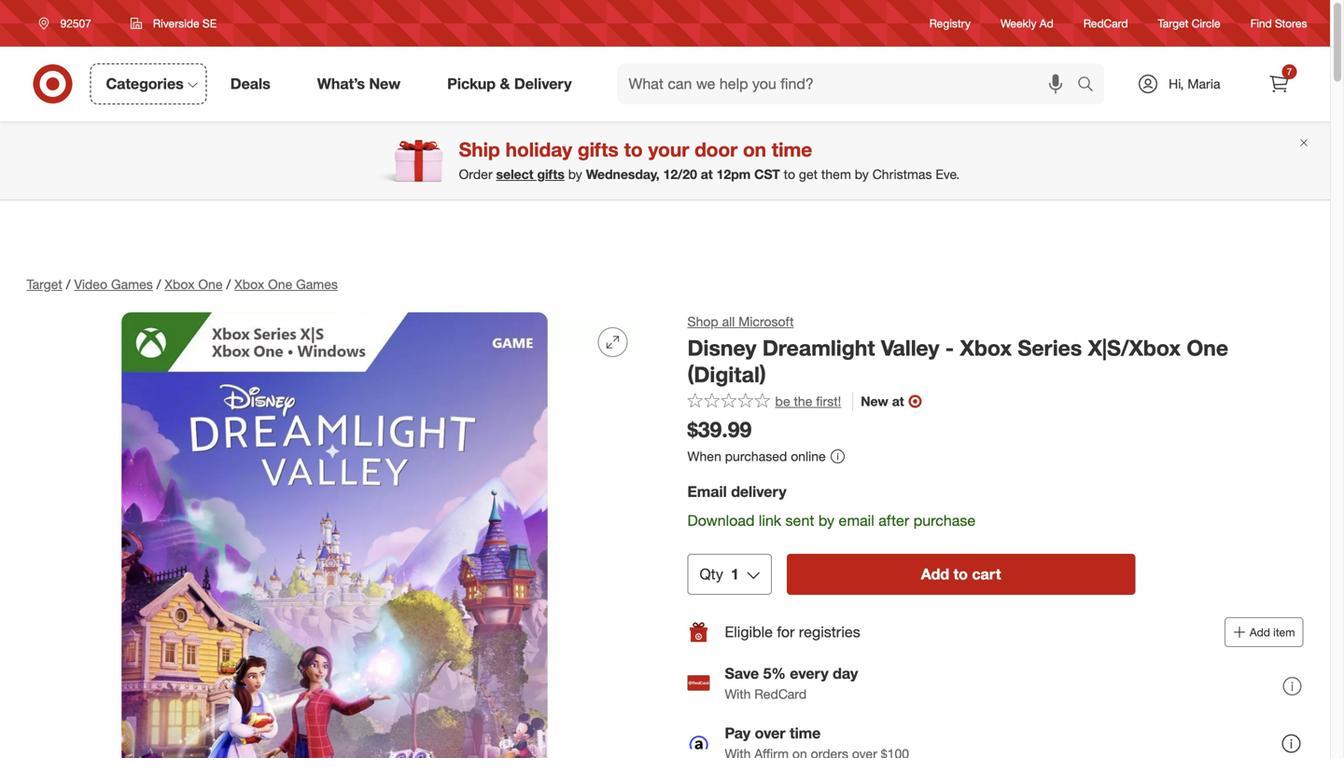 Task type: locate. For each thing, give the bounding box(es) containing it.
new
[[369, 75, 401, 93], [861, 393, 888, 410]]

ad
[[1040, 16, 1054, 30]]

0 horizontal spatial target
[[27, 276, 62, 293]]

by right 'sent'
[[819, 512, 835, 530]]

maria
[[1188, 76, 1220, 92]]

1 horizontal spatial new
[[861, 393, 888, 410]]

by down holiday
[[568, 166, 582, 183]]

target left circle
[[1158, 16, 1189, 30]]

0 vertical spatial add
[[921, 566, 949, 584]]

2 horizontal spatial one
[[1187, 335, 1229, 361]]

xbox right -
[[960, 335, 1012, 361]]

online
[[791, 448, 826, 465]]

time inside ship holiday gifts to your door on time order select gifts by wednesday, 12/20 at 12pm cst to get them by christmas eve.
[[772, 138, 812, 161]]

1 / from the left
[[66, 276, 70, 293]]

purchased
[[725, 448, 787, 465]]

0 vertical spatial new
[[369, 75, 401, 93]]

ship holiday gifts to your door on time order select gifts by wednesday, 12/20 at 12pm cst to get them by christmas eve.
[[459, 138, 960, 183]]

0 vertical spatial time
[[772, 138, 812, 161]]

0 vertical spatial redcard
[[1083, 16, 1128, 30]]

for
[[777, 624, 795, 642]]

hi,
[[1169, 76, 1184, 92]]

email delivery
[[687, 483, 787, 501]]

1 horizontal spatial target
[[1158, 16, 1189, 30]]

to left cart
[[954, 566, 968, 584]]

92507 button
[[27, 7, 111, 40]]

new right the first!
[[861, 393, 888, 410]]

at down door
[[701, 166, 713, 183]]

1 vertical spatial time
[[790, 725, 821, 743]]

2 horizontal spatial /
[[226, 276, 231, 293]]

0 horizontal spatial /
[[66, 276, 70, 293]]

by right them
[[855, 166, 869, 183]]

to up wednesday, in the top of the page
[[624, 138, 643, 161]]

after
[[879, 512, 909, 530]]

1 vertical spatial add
[[1250, 626, 1270, 640]]

target left video
[[27, 276, 62, 293]]

xbox right xbox one link
[[234, 276, 264, 293]]

eligible for registries
[[725, 624, 860, 642]]

3 / from the left
[[226, 276, 231, 293]]

target circle link
[[1158, 15, 1221, 31]]

0 horizontal spatial games
[[111, 276, 153, 293]]

video
[[74, 276, 107, 293]]

0 vertical spatial at
[[701, 166, 713, 183]]

wednesday,
[[586, 166, 660, 183]]

one left 'xbox one games' link
[[198, 276, 223, 293]]

7 link
[[1259, 63, 1300, 105]]

to left get
[[784, 166, 795, 183]]

holiday
[[506, 138, 572, 161]]

gifts up wednesday, in the top of the page
[[578, 138, 619, 161]]

2 vertical spatial to
[[954, 566, 968, 584]]

qty 1
[[700, 566, 739, 584]]

redcard
[[1083, 16, 1128, 30], [755, 687, 807, 703]]

1 horizontal spatial games
[[296, 276, 338, 293]]

1 vertical spatial target
[[27, 276, 62, 293]]

target circle
[[1158, 16, 1221, 30]]

0 vertical spatial target
[[1158, 16, 1189, 30]]

eligible
[[725, 624, 773, 642]]

1 horizontal spatial gifts
[[578, 138, 619, 161]]

one right xbox one link
[[268, 276, 292, 293]]

by
[[568, 166, 582, 183], [855, 166, 869, 183], [819, 512, 835, 530]]

redcard down 5%
[[755, 687, 807, 703]]

download
[[687, 512, 755, 530]]

add left cart
[[921, 566, 949, 584]]

0 horizontal spatial add
[[921, 566, 949, 584]]

registry link
[[929, 15, 971, 31]]

one right x|s/xbox
[[1187, 335, 1229, 361]]

0 horizontal spatial new
[[369, 75, 401, 93]]

shop
[[687, 314, 718, 330]]

/ left xbox one link
[[157, 276, 161, 293]]

search
[[1069, 77, 1114, 95]]

time right the over
[[790, 725, 821, 743]]

hi, maria
[[1169, 76, 1220, 92]]

shop all microsoft disney dreamlight valley - xbox series x|s/xbox one (digital)
[[687, 314, 1229, 388]]

redcard right ad
[[1083, 16, 1128, 30]]

1 horizontal spatial add
[[1250, 626, 1270, 640]]

2 horizontal spatial xbox
[[960, 335, 1012, 361]]

one
[[198, 276, 223, 293], [268, 276, 292, 293], [1187, 335, 1229, 361]]

add for add item
[[1250, 626, 1270, 640]]

find
[[1250, 16, 1272, 30]]

/
[[66, 276, 70, 293], [157, 276, 161, 293], [226, 276, 231, 293]]

0 horizontal spatial to
[[624, 138, 643, 161]]

1 horizontal spatial /
[[157, 276, 161, 293]]

target for target circle
[[1158, 16, 1189, 30]]

1 horizontal spatial redcard
[[1083, 16, 1128, 30]]

2 horizontal spatial to
[[954, 566, 968, 584]]

be the first! link
[[687, 392, 841, 411]]

&
[[500, 75, 510, 93]]

0 horizontal spatial at
[[701, 166, 713, 183]]

xbox inside "shop all microsoft disney dreamlight valley - xbox series x|s/xbox one (digital)"
[[960, 335, 1012, 361]]

new inside what's new link
[[369, 75, 401, 93]]

first!
[[816, 393, 841, 410]]

/ right xbox one link
[[226, 276, 231, 293]]

add item button
[[1225, 618, 1304, 648]]

1
[[731, 566, 739, 584]]

1 vertical spatial to
[[784, 166, 795, 183]]

add for add to cart
[[921, 566, 949, 584]]

riverside se button
[[118, 7, 229, 40]]

pickup
[[447, 75, 496, 93]]

1 vertical spatial gifts
[[537, 166, 565, 183]]

time up get
[[772, 138, 812, 161]]

disney dreamlight valley - xbox series x|s/xbox one (digital), 1 of 6 image
[[27, 313, 643, 759]]

xbox one link
[[165, 276, 223, 293]]

cart
[[972, 566, 1001, 584]]

What can we help you find? suggestions appear below search field
[[618, 63, 1082, 105]]

registry
[[929, 16, 971, 30]]

0 horizontal spatial xbox
[[165, 276, 195, 293]]

get
[[799, 166, 818, 183]]

at down valley
[[892, 393, 904, 410]]

0 horizontal spatial redcard
[[755, 687, 807, 703]]

with
[[725, 687, 751, 703]]

1 vertical spatial redcard
[[755, 687, 807, 703]]

pickup & delivery link
[[431, 63, 595, 105]]

2 horizontal spatial by
[[855, 166, 869, 183]]

ship
[[459, 138, 500, 161]]

at
[[701, 166, 713, 183], [892, 393, 904, 410]]

weekly ad link
[[1001, 15, 1054, 31]]

xbox right video games link
[[165, 276, 195, 293]]

xbox
[[165, 276, 195, 293], [234, 276, 264, 293], [960, 335, 1012, 361]]

when purchased online
[[687, 448, 826, 465]]

gifts down holiday
[[537, 166, 565, 183]]

one inside "shop all microsoft disney dreamlight valley - xbox series x|s/xbox one (digital)"
[[1187, 335, 1229, 361]]

target link
[[27, 276, 62, 293]]

your
[[648, 138, 689, 161]]

0 horizontal spatial gifts
[[537, 166, 565, 183]]

them
[[821, 166, 851, 183]]

time
[[772, 138, 812, 161], [790, 725, 821, 743]]

2 / from the left
[[157, 276, 161, 293]]

to
[[624, 138, 643, 161], [784, 166, 795, 183], [954, 566, 968, 584]]

/ left video
[[66, 276, 70, 293]]

x|s/xbox
[[1088, 335, 1181, 361]]

target
[[1158, 16, 1189, 30], [27, 276, 62, 293]]

games
[[111, 276, 153, 293], [296, 276, 338, 293]]

xbox one games link
[[234, 276, 338, 293]]

target / video games / xbox one / xbox one games
[[27, 276, 338, 293]]

new right what's
[[369, 75, 401, 93]]

add left item
[[1250, 626, 1270, 640]]

1 horizontal spatial at
[[892, 393, 904, 410]]

target for target / video games / xbox one / xbox one games
[[27, 276, 62, 293]]



Task type: vqa. For each thing, say whether or not it's contained in the screenshot.
second THE SALE from right
no



Task type: describe. For each thing, give the bounding box(es) containing it.
all
[[722, 314, 735, 330]]

stores
[[1275, 16, 1307, 30]]

the
[[794, 393, 812, 410]]

what's new link
[[301, 63, 424, 105]]

at inside ship holiday gifts to your door on time order select gifts by wednesday, 12/20 at 12pm cst to get them by christmas eve.
[[701, 166, 713, 183]]

email
[[687, 483, 727, 501]]

categories link
[[90, 63, 207, 105]]

delivery
[[731, 483, 787, 501]]

delivery
[[514, 75, 572, 93]]

download link sent by email after purchase
[[687, 512, 976, 530]]

1 horizontal spatial to
[[784, 166, 795, 183]]

on
[[743, 138, 766, 161]]

door
[[695, 138, 738, 161]]

-
[[945, 335, 954, 361]]

video games link
[[74, 276, 153, 293]]

purchase
[[914, 512, 976, 530]]

1 vertical spatial new
[[861, 393, 888, 410]]

pay
[[725, 725, 751, 743]]

search button
[[1069, 63, 1114, 108]]

save
[[725, 665, 759, 683]]

find stores link
[[1250, 15, 1307, 31]]

0 vertical spatial to
[[624, 138, 643, 161]]

item
[[1273, 626, 1295, 640]]

$39.99
[[687, 417, 752, 443]]

registries
[[799, 624, 860, 642]]

redcard link
[[1083, 15, 1128, 31]]

2 games from the left
[[296, 276, 338, 293]]

redcard inside save 5% every day with redcard
[[755, 687, 807, 703]]

day
[[833, 665, 858, 683]]

save 5% every day with redcard
[[725, 665, 858, 703]]

0 horizontal spatial one
[[198, 276, 223, 293]]

riverside
[[153, 16, 199, 30]]

be
[[775, 393, 790, 410]]

find stores
[[1250, 16, 1307, 30]]

microsoft
[[739, 314, 794, 330]]

valley
[[881, 335, 939, 361]]

email
[[839, 512, 874, 530]]

when
[[687, 448, 721, 465]]

add item
[[1250, 626, 1295, 640]]

cst
[[754, 166, 780, 183]]

(digital)
[[687, 362, 766, 388]]

be the first!
[[775, 393, 841, 410]]

pickup & delivery
[[447, 75, 572, 93]]

christmas
[[872, 166, 932, 183]]

7
[[1287, 66, 1292, 77]]

what's new
[[317, 75, 401, 93]]

over
[[755, 725, 786, 743]]

5%
[[763, 665, 786, 683]]

1 horizontal spatial by
[[819, 512, 835, 530]]

to inside button
[[954, 566, 968, 584]]

what's
[[317, 75, 365, 93]]

dreamlight
[[762, 335, 875, 361]]

circle
[[1192, 16, 1221, 30]]

pay over time
[[725, 725, 821, 743]]

weekly ad
[[1001, 16, 1054, 30]]

categories
[[106, 75, 184, 93]]

1 horizontal spatial xbox
[[234, 276, 264, 293]]

link
[[759, 512, 781, 530]]

92507
[[60, 16, 91, 30]]

deals
[[230, 75, 270, 93]]

weekly
[[1001, 16, 1037, 30]]

12/20
[[663, 166, 697, 183]]

disney
[[687, 335, 756, 361]]

0 vertical spatial gifts
[[578, 138, 619, 161]]

1 vertical spatial at
[[892, 393, 904, 410]]

1 games from the left
[[111, 276, 153, 293]]

select
[[496, 166, 534, 183]]

eve.
[[936, 166, 960, 183]]

riverside se
[[153, 16, 217, 30]]

add to cart
[[921, 566, 1001, 584]]

add to cart button
[[787, 554, 1136, 595]]

every
[[790, 665, 829, 683]]

0 horizontal spatial by
[[568, 166, 582, 183]]

deals link
[[214, 63, 294, 105]]

sent
[[786, 512, 814, 530]]

order
[[459, 166, 493, 183]]

qty
[[700, 566, 723, 584]]

se
[[202, 16, 217, 30]]

12pm
[[717, 166, 751, 183]]

1 horizontal spatial one
[[268, 276, 292, 293]]

new at
[[861, 393, 904, 410]]



